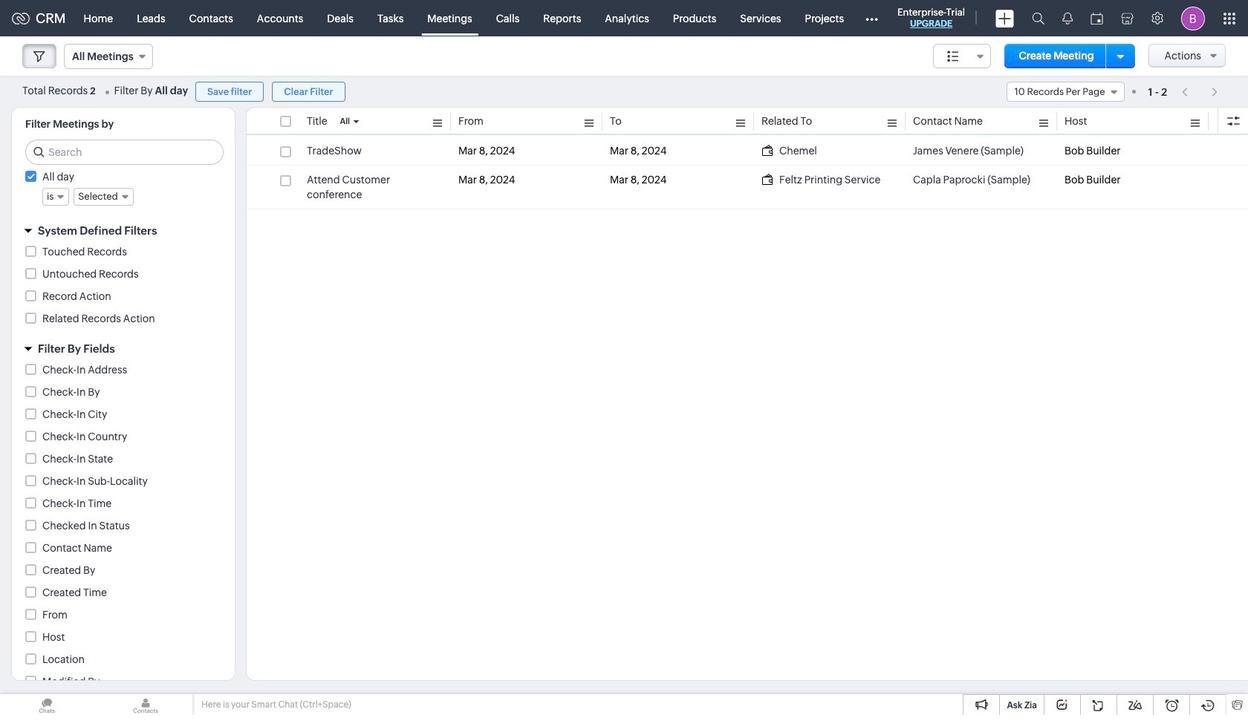 Task type: vqa. For each thing, say whether or not it's contained in the screenshot.
Chats image
yes



Task type: describe. For each thing, give the bounding box(es) containing it.
create menu element
[[987, 0, 1023, 36]]

contacts image
[[99, 695, 192, 716]]

logo image
[[12, 12, 30, 24]]

search image
[[1032, 12, 1045, 25]]

size image
[[947, 50, 959, 63]]

signals image
[[1063, 12, 1073, 25]]



Task type: locate. For each thing, give the bounding box(es) containing it.
Other Modules field
[[856, 6, 888, 30]]

None field
[[64, 44, 153, 69], [933, 44, 991, 68], [1007, 82, 1125, 102], [42, 188, 69, 206], [74, 188, 134, 206], [64, 44, 153, 69], [1007, 82, 1125, 102], [42, 188, 69, 206], [74, 188, 134, 206]]

row group
[[247, 137, 1248, 210]]

Search text field
[[26, 140, 223, 164]]

navigation
[[1175, 81, 1226, 103]]

profile image
[[1181, 6, 1205, 30]]

none field size
[[933, 44, 991, 68]]

search element
[[1023, 0, 1054, 36]]

create menu image
[[996, 9, 1014, 27]]

profile element
[[1173, 0, 1214, 36]]

calendar image
[[1091, 12, 1103, 24]]

chats image
[[0, 695, 94, 716]]

signals element
[[1054, 0, 1082, 36]]



